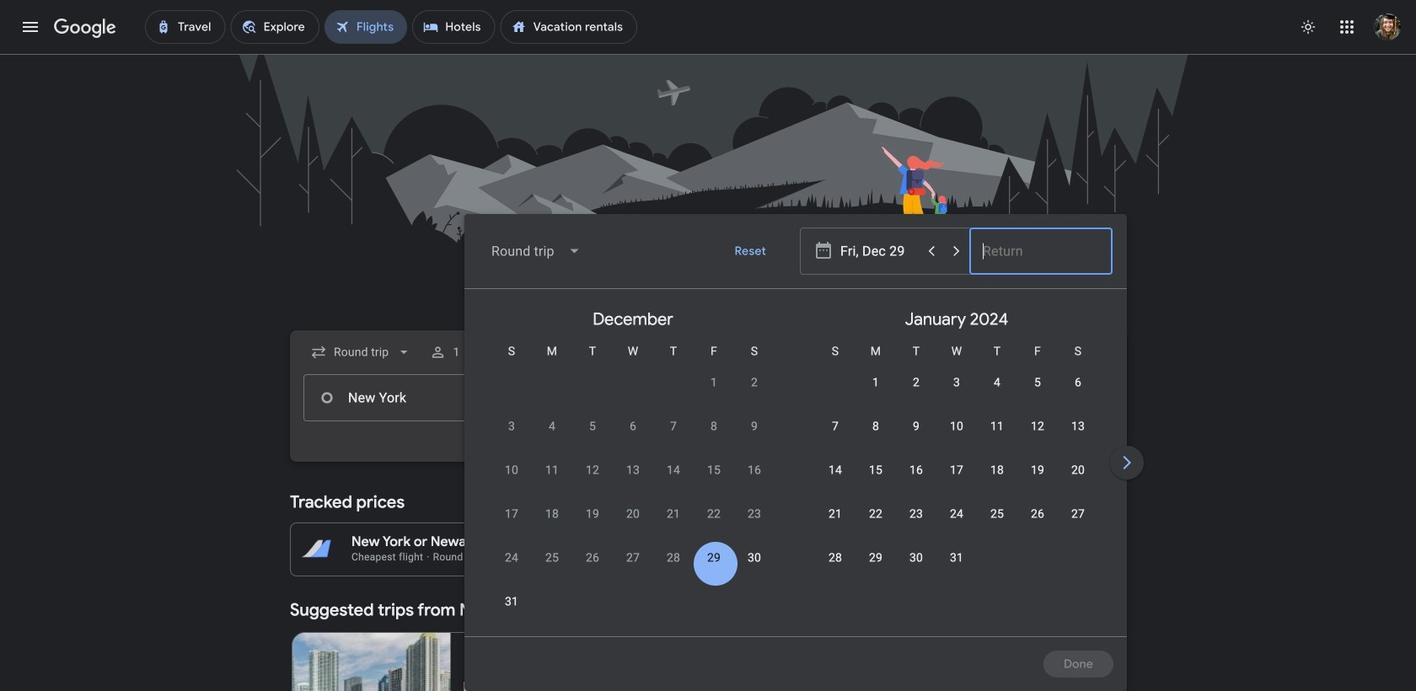 Task type: locate. For each thing, give the bounding box(es) containing it.
fri, jan 19 element
[[1031, 462, 1045, 479]]

sat, dec 30 element
[[748, 550, 762, 567]]

wed, jan 10 element
[[950, 418, 964, 435]]

row up 'fri, dec 8' element in the bottom right of the page
[[694, 360, 775, 415]]

1 vertical spatial departure text field
[[840, 375, 956, 421]]

fri, jan 26 element
[[1031, 506, 1045, 523]]

sun, jan 14 element
[[829, 462, 843, 479]]

Return text field
[[983, 229, 1100, 274]]

Flight search field
[[277, 214, 1417, 692]]

row group
[[471, 296, 795, 634], [795, 296, 1119, 630], [1119, 296, 1417, 630]]

row
[[694, 360, 775, 415], [856, 360, 1099, 415], [492, 411, 775, 459], [816, 411, 1099, 459], [492, 455, 775, 503], [816, 455, 1099, 503], [492, 498, 775, 547], [816, 498, 1099, 547], [492, 542, 775, 590], [816, 542, 977, 590]]

sun, dec 24 element
[[505, 550, 519, 567]]

None field
[[478, 231, 595, 272], [304, 337, 419, 368], [478, 231, 595, 272], [304, 337, 419, 368]]

tue, dec 19 element
[[586, 506, 600, 523]]

tue, jan 23 element
[[910, 506, 924, 523]]

0 vertical spatial departure text field
[[841, 229, 918, 274]]

thu, dec 7 element
[[670, 418, 677, 435]]

Departure text field
[[841, 229, 918, 274], [840, 375, 956, 421]]

grid
[[471, 296, 1417, 647]]

tue, jan 2 element
[[913, 374, 920, 391]]

2 row group from the left
[[795, 296, 1119, 630]]

sun, jan 7 element
[[832, 418, 839, 435]]

row up wed, dec 20 element
[[492, 455, 775, 503]]

sat, jan 6 element
[[1075, 374, 1082, 391]]

sun, dec 3 element
[[509, 418, 515, 435]]

row up the wed, jan 10 element
[[856, 360, 1099, 415]]

change appearance image
[[1289, 7, 1329, 47]]

None text field
[[304, 374, 541, 422]]

tue, dec 5 element
[[589, 418, 596, 435]]

row down wed, dec 20 element
[[492, 542, 775, 590]]

mon, jan 1 element
[[873, 374, 880, 391]]

sun, dec 17 element
[[505, 506, 519, 523]]

mon, dec 25 element
[[546, 550, 559, 567]]

fri, dec 1 element
[[711, 374, 718, 391]]

row down mon, jan 22 element at the right of the page
[[816, 542, 977, 590]]

mon, jan 29 element
[[869, 550, 883, 567]]

1 row group from the left
[[471, 296, 795, 634]]

sat, dec 2 element
[[751, 374, 758, 391]]

thu, dec 28 element
[[667, 550, 681, 567]]

mon, dec 11 element
[[546, 462, 559, 479]]

mon, dec 4 element
[[549, 418, 556, 435]]

3 row group from the left
[[1119, 296, 1417, 630]]

sun, dec 31 element
[[505, 594, 519, 611]]

row up wed, jan 24 element
[[816, 455, 1099, 503]]

sat, dec 16 element
[[748, 462, 762, 479]]

fri, dec 8 element
[[711, 418, 718, 435]]

sun, jan 28 element
[[829, 550, 843, 567]]

sat, jan 27 element
[[1072, 506, 1085, 523]]



Task type: describe. For each thing, give the bounding box(es) containing it.
next image
[[1107, 443, 1148, 483]]

tue, dec 12 element
[[586, 462, 600, 479]]

thu, jan 11 element
[[991, 418, 1005, 435]]

tue, jan 16 element
[[910, 462, 924, 479]]

thu, dec 14 element
[[667, 462, 681, 479]]

suggested trips from new york region
[[290, 590, 1127, 692]]

row up wed, jan 31 element
[[816, 498, 1099, 547]]

Return text field
[[983, 375, 1099, 421]]

fri, dec 22 element
[[708, 506, 721, 523]]

tue, dec 26 element
[[586, 550, 600, 567]]

fri, dec 29, departure date. element
[[708, 550, 721, 567]]

main menu image
[[20, 17, 40, 37]]

sat, dec 23 element
[[748, 506, 762, 523]]

wed, jan 3 element
[[954, 374, 961, 391]]

wed, dec 27 element
[[627, 550, 640, 567]]

thu, jan 25 element
[[991, 506, 1005, 523]]

fri, dec 15 element
[[708, 462, 721, 479]]

88 US dollars text field
[[668, 533, 691, 551]]

mon, jan 15 element
[[869, 462, 883, 479]]

sun, dec 10 element
[[505, 462, 519, 479]]

mon, jan 8 element
[[873, 418, 880, 435]]

thu, jan 18 element
[[991, 462, 1005, 479]]

tracked prices region
[[290, 482, 1127, 577]]

mon, dec 18 element
[[546, 506, 559, 523]]

wed, dec 13 element
[[627, 462, 640, 479]]

sat, jan 13 element
[[1072, 418, 1085, 435]]

row up wed, dec 27 element
[[492, 498, 775, 547]]

wed, dec 20 element
[[627, 506, 640, 523]]

row up the wed, jan 17 element
[[816, 411, 1099, 459]]

fri, jan 12 element
[[1031, 418, 1045, 435]]

sat, jan 20 element
[[1072, 462, 1085, 479]]

frontier image
[[464, 682, 478, 692]]

wed, dec 6 element
[[630, 418, 637, 435]]

thu, dec 21 element
[[667, 506, 681, 523]]

sat, dec 9 element
[[751, 418, 758, 435]]

wed, jan 24 element
[[950, 506, 964, 523]]

mon, jan 22 element
[[869, 506, 883, 523]]

tue, jan 30 element
[[910, 550, 924, 567]]

wed, jan 17 element
[[950, 462, 964, 479]]

fri, jan 5 element
[[1035, 374, 1042, 391]]

grid inside flight search field
[[471, 296, 1417, 647]]

thu, jan 4 element
[[994, 374, 1001, 391]]

row up wed, dec 13 element
[[492, 411, 775, 459]]

tue, jan 9 element
[[913, 418, 920, 435]]

wed, jan 31 element
[[950, 550, 964, 567]]

sun, jan 21 element
[[829, 506, 843, 523]]



Task type: vqa. For each thing, say whether or not it's contained in the screenshot.
first Add from the bottom of the 1131 23RD ST main content
no



